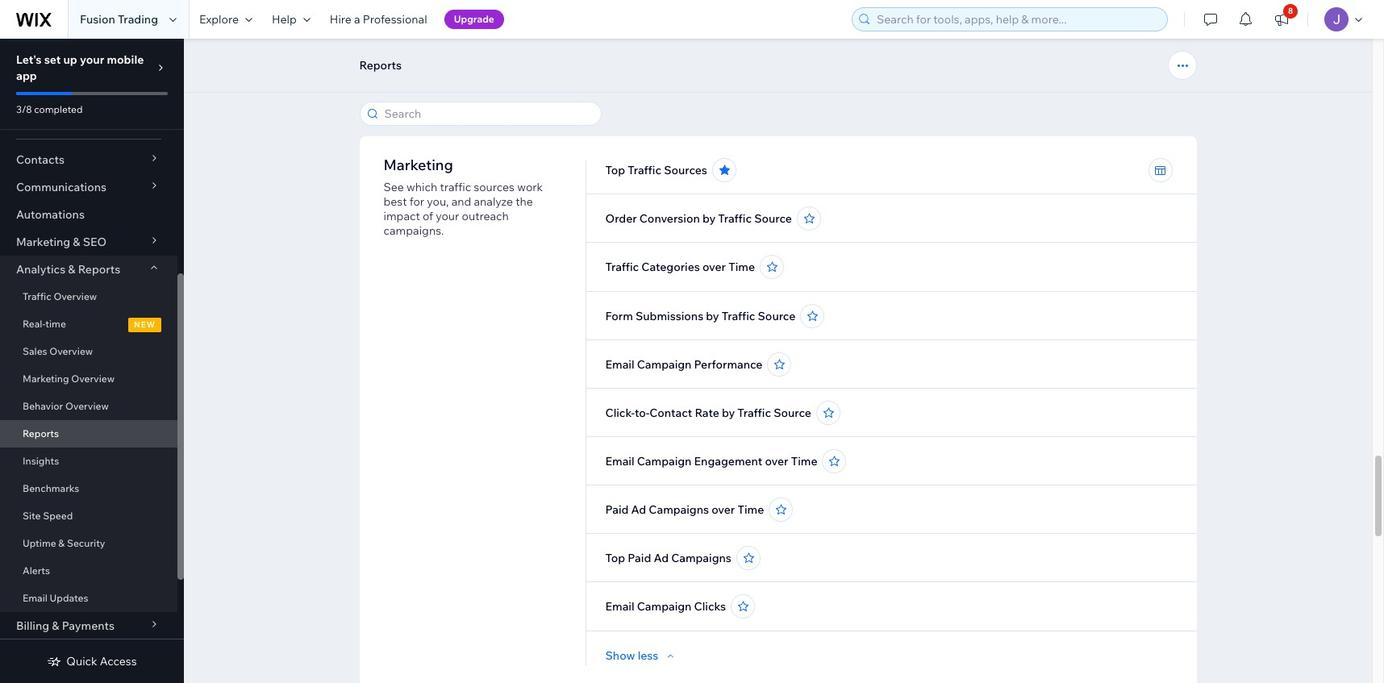 Task type: locate. For each thing, give the bounding box(es) containing it.
& inside dropdown button
[[68, 262, 75, 277]]

& right billing
[[52, 619, 59, 634]]

over for engagement
[[765, 454, 789, 469]]

email up click-
[[606, 358, 635, 372]]

which
[[407, 180, 438, 195]]

campaign down submissions
[[637, 358, 692, 372]]

1 vertical spatial by
[[706, 309, 720, 324]]

marketing
[[384, 156, 453, 174], [16, 235, 70, 249], [23, 373, 69, 385]]

by right submissions
[[706, 309, 720, 324]]

overview down sales overview "link"
[[71, 373, 115, 385]]

8
[[1289, 6, 1294, 16]]

paid
[[606, 503, 629, 517], [628, 551, 652, 566]]

communications
[[16, 180, 107, 195]]

time
[[729, 260, 755, 274], [791, 454, 818, 469], [738, 503, 764, 517]]

0 vertical spatial over
[[703, 260, 726, 274]]

engagement
[[695, 454, 763, 469]]

top
[[606, 163, 626, 178], [606, 551, 626, 566]]

bookings learn how clients are booking and attending your services.
[[384, 49, 540, 102]]

automations link
[[0, 201, 178, 228]]

overview inside "link"
[[49, 345, 93, 358]]

professional
[[363, 12, 427, 27]]

overview up marketing overview
[[49, 345, 93, 358]]

Search for tools, apps, help & more... field
[[872, 8, 1163, 31]]

& inside 'dropdown button'
[[73, 235, 80, 249]]

top up order
[[606, 163, 626, 178]]

1 horizontal spatial and
[[452, 195, 472, 209]]

2 horizontal spatial reports
[[360, 58, 402, 73]]

bookings
[[384, 49, 448, 68]]

traffic inside sidebar element
[[23, 291, 51, 303]]

campaigns up top paid ad campaigns
[[649, 503, 709, 517]]

reports up insights
[[23, 428, 59, 440]]

your left services.
[[460, 88, 483, 102]]

1 vertical spatial reports
[[78, 262, 120, 277]]

reports for reports link
[[23, 428, 59, 440]]

0 horizontal spatial and
[[384, 88, 404, 102]]

0 vertical spatial by
[[703, 211, 716, 226]]

campaign for clicks
[[637, 600, 692, 614]]

0 vertical spatial your
[[80, 52, 104, 67]]

campaigns
[[649, 503, 709, 517], [672, 551, 732, 566]]

your inside let's set up your mobile app
[[80, 52, 104, 67]]

0 vertical spatial marketing
[[384, 156, 453, 174]]

paid up email campaign clicks
[[628, 551, 652, 566]]

campaign left clicks
[[637, 600, 692, 614]]

behavior
[[23, 400, 63, 412]]

reports down seo
[[78, 262, 120, 277]]

billing & payments button
[[0, 613, 178, 640]]

source for order conversion by traffic source
[[755, 211, 792, 226]]

& inside dropdown button
[[52, 619, 59, 634]]

top for top paid ad campaigns
[[606, 551, 626, 566]]

2 vertical spatial your
[[436, 209, 460, 224]]

time up form submissions by traffic source
[[729, 260, 755, 274]]

marketing up 'analytics' at top
[[16, 235, 70, 249]]

& right uptime
[[58, 538, 65, 550]]

benchmarks
[[23, 483, 79, 495]]

marketing see which traffic sources work best for you, and analyze the impact of your outreach campaigns.
[[384, 156, 543, 238]]

attending
[[406, 88, 457, 102]]

2 vertical spatial marketing
[[23, 373, 69, 385]]

over right engagement
[[765, 454, 789, 469]]

reports
[[360, 58, 402, 73], [78, 262, 120, 277], [23, 428, 59, 440]]

and right you,
[[452, 195, 472, 209]]

clients
[[441, 73, 475, 88]]

1 vertical spatial top
[[606, 551, 626, 566]]

& for analytics
[[68, 262, 75, 277]]

overview down analytics & reports
[[54, 291, 97, 303]]

1 vertical spatial marketing
[[16, 235, 70, 249]]

2 top from the top
[[606, 551, 626, 566]]

are
[[478, 73, 495, 88]]

by
[[703, 211, 716, 226], [706, 309, 720, 324], [722, 406, 735, 420]]

reports for reports button
[[360, 58, 402, 73]]

1 vertical spatial paid
[[628, 551, 652, 566]]

0 vertical spatial top
[[606, 163, 626, 178]]

outreach
[[462, 209, 509, 224]]

0 vertical spatial and
[[384, 88, 404, 102]]

email up show
[[606, 600, 635, 614]]

over right categories on the top
[[703, 260, 726, 274]]

paid up top paid ad campaigns
[[606, 503, 629, 517]]

over down engagement
[[712, 503, 735, 517]]

ad up email campaign clicks
[[654, 551, 669, 566]]

& down marketing & seo
[[68, 262, 75, 277]]

sidebar element
[[0, 39, 184, 684]]

by for submissions
[[706, 309, 720, 324]]

2 vertical spatial campaign
[[637, 600, 692, 614]]

order
[[606, 211, 637, 226]]

0 vertical spatial paid
[[606, 503, 629, 517]]

marketing inside 'dropdown button'
[[16, 235, 70, 249]]

email for email updates
[[23, 592, 48, 604]]

2 vertical spatial over
[[712, 503, 735, 517]]

ad up top paid ad campaigns
[[632, 503, 647, 517]]

how
[[416, 73, 438, 88]]

marketing inside marketing see which traffic sources work best for you, and analyze the impact of your outreach campaigns.
[[384, 156, 453, 174]]

analytics & reports button
[[0, 256, 178, 283]]

source for form submissions by traffic source
[[758, 309, 796, 324]]

categories
[[642, 260, 700, 274]]

show less
[[606, 649, 659, 663]]

1 vertical spatial ad
[[654, 551, 669, 566]]

booking
[[497, 73, 540, 88]]

updates
[[50, 592, 88, 604]]

by for conversion
[[703, 211, 716, 226]]

top up email campaign clicks
[[606, 551, 626, 566]]

of
[[423, 209, 433, 224]]

1 vertical spatial source
[[758, 309, 796, 324]]

your
[[80, 52, 104, 67], [460, 88, 483, 102], [436, 209, 460, 224]]

new
[[134, 320, 156, 330]]

marketing up behavior
[[23, 373, 69, 385]]

and down reports button
[[384, 88, 404, 102]]

1 top from the top
[[606, 163, 626, 178]]

1 vertical spatial time
[[791, 454, 818, 469]]

contact
[[650, 406, 693, 420]]

2 vertical spatial time
[[738, 503, 764, 517]]

email down the alerts
[[23, 592, 48, 604]]

overview for marketing overview
[[71, 373, 115, 385]]

campaign down contact
[[637, 454, 692, 469]]

& for marketing
[[73, 235, 80, 249]]

campaign
[[637, 358, 692, 372], [637, 454, 692, 469], [637, 600, 692, 614]]

email for email campaign clicks
[[606, 600, 635, 614]]

your right up
[[80, 52, 104, 67]]

real-
[[23, 318, 45, 330]]

show
[[606, 649, 636, 663]]

form submissions by traffic source
[[606, 309, 796, 324]]

email for email campaign engagement over time
[[606, 454, 635, 469]]

1 vertical spatial and
[[452, 195, 472, 209]]

conversion
[[640, 211, 700, 226]]

email down click-
[[606, 454, 635, 469]]

reports inside button
[[360, 58, 402, 73]]

8 button
[[1265, 0, 1300, 39]]

site
[[23, 510, 41, 522]]

0 vertical spatial time
[[729, 260, 755, 274]]

campaign for engagement
[[637, 454, 692, 469]]

& left seo
[[73, 235, 80, 249]]

1 vertical spatial campaign
[[637, 454, 692, 469]]

email updates link
[[0, 585, 178, 613]]

campaigns.
[[384, 224, 444, 238]]

learn
[[384, 73, 414, 88]]

to-
[[635, 406, 650, 420]]

reports up learn on the top of the page
[[360, 58, 402, 73]]

0 vertical spatial campaign
[[637, 358, 692, 372]]

source
[[755, 211, 792, 226], [758, 309, 796, 324], [774, 406, 812, 420]]

0 horizontal spatial reports
[[23, 428, 59, 440]]

marketing overview link
[[0, 366, 178, 393]]

reports button
[[351, 53, 410, 77]]

less
[[638, 649, 659, 663]]

marketing for marketing see which traffic sources work best for you, and analyze the impact of your outreach campaigns.
[[384, 156, 453, 174]]

best
[[384, 195, 407, 209]]

1 vertical spatial over
[[765, 454, 789, 469]]

0 horizontal spatial ad
[[632, 503, 647, 517]]

0 vertical spatial source
[[755, 211, 792, 226]]

set
[[44, 52, 61, 67]]

traffic down 'analytics' at top
[[23, 291, 51, 303]]

3/8
[[16, 103, 32, 115]]

by right "conversion"
[[703, 211, 716, 226]]

traffic
[[628, 163, 662, 178], [719, 211, 752, 226], [606, 260, 639, 274], [23, 291, 51, 303], [722, 309, 756, 324], [738, 406, 772, 420]]

time right engagement
[[791, 454, 818, 469]]

work
[[517, 180, 543, 195]]

1 vertical spatial your
[[460, 88, 483, 102]]

your right of
[[436, 209, 460, 224]]

email for email campaign performance
[[606, 358, 635, 372]]

top traffic sources
[[606, 163, 708, 178]]

your inside bookings learn how clients are booking and attending your services.
[[460, 88, 483, 102]]

traffic down order
[[606, 260, 639, 274]]

app
[[16, 69, 37, 83]]

security
[[67, 538, 105, 550]]

email campaign clicks
[[606, 600, 726, 614]]

sales overview link
[[0, 338, 178, 366]]

marketing up which
[[384, 156, 453, 174]]

by right "rate" in the right of the page
[[722, 406, 735, 420]]

upgrade button
[[444, 10, 504, 29]]

overview down marketing overview link
[[65, 400, 109, 412]]

campaigns up clicks
[[672, 551, 732, 566]]

3 campaign from the top
[[637, 600, 692, 614]]

1 campaign from the top
[[637, 358, 692, 372]]

2 campaign from the top
[[637, 454, 692, 469]]

time down engagement
[[738, 503, 764, 517]]

2 vertical spatial reports
[[23, 428, 59, 440]]

0 vertical spatial campaigns
[[649, 503, 709, 517]]

traffic overview
[[23, 291, 97, 303]]

0 vertical spatial reports
[[360, 58, 402, 73]]

0 vertical spatial ad
[[632, 503, 647, 517]]

1 horizontal spatial reports
[[78, 262, 120, 277]]

email inside sidebar element
[[23, 592, 48, 604]]



Task type: vqa. For each thing, say whether or not it's contained in the screenshot.
your in Marketing See which traffic sources work best for you, and analyze the impact of your outreach campaigns.
yes



Task type: describe. For each thing, give the bounding box(es) containing it.
marketing for marketing overview
[[23, 373, 69, 385]]

billing
[[16, 619, 49, 634]]

real-time
[[23, 318, 66, 330]]

performance
[[695, 358, 763, 372]]

sources
[[664, 163, 708, 178]]

alerts
[[23, 565, 50, 577]]

hire a professional link
[[320, 0, 437, 39]]

1 vertical spatial campaigns
[[672, 551, 732, 566]]

up
[[63, 52, 77, 67]]

behavior overview link
[[0, 393, 178, 420]]

reports inside dropdown button
[[78, 262, 120, 277]]

traffic right "conversion"
[[719, 211, 752, 226]]

2 vertical spatial source
[[774, 406, 812, 420]]

services.
[[486, 88, 532, 102]]

communications button
[[0, 174, 178, 201]]

uptime
[[23, 538, 56, 550]]

overview for behavior overview
[[65, 400, 109, 412]]

traffic overview link
[[0, 283, 178, 311]]

speed
[[43, 510, 73, 522]]

the
[[516, 195, 533, 209]]

and inside marketing see which traffic sources work best for you, and analyze the impact of your outreach campaigns.
[[452, 195, 472, 209]]

you,
[[427, 195, 449, 209]]

click-to-contact rate by traffic source
[[606, 406, 812, 420]]

traffic up performance
[[722, 309, 756, 324]]

contacts
[[16, 153, 65, 167]]

marketing overview
[[23, 373, 115, 385]]

top for top traffic sources
[[606, 163, 626, 178]]

marketing for marketing & seo
[[16, 235, 70, 249]]

insights link
[[0, 448, 178, 475]]

top paid ad campaigns
[[606, 551, 732, 566]]

overview for sales overview
[[49, 345, 93, 358]]

over for campaigns
[[712, 503, 735, 517]]

benchmarks link
[[0, 475, 178, 503]]

explore
[[199, 12, 239, 27]]

email updates
[[23, 592, 88, 604]]

site speed link
[[0, 503, 178, 530]]

campaign for performance
[[637, 358, 692, 372]]

traffic
[[440, 180, 471, 195]]

trading
[[118, 12, 158, 27]]

overview for traffic overview
[[54, 291, 97, 303]]

fusion trading
[[80, 12, 158, 27]]

rate
[[695, 406, 720, 420]]

email campaign performance
[[606, 358, 763, 372]]

help button
[[262, 0, 320, 39]]

time for email campaign engagement over time
[[791, 454, 818, 469]]

time for paid ad campaigns over time
[[738, 503, 764, 517]]

& for billing
[[52, 619, 59, 634]]

quick access button
[[47, 655, 137, 669]]

behavior overview
[[23, 400, 109, 412]]

insights
[[23, 455, 59, 467]]

marketing & seo
[[16, 235, 107, 249]]

for
[[410, 195, 425, 209]]

& for uptime
[[58, 538, 65, 550]]

quick access
[[66, 655, 137, 669]]

payments
[[62, 619, 115, 634]]

help
[[272, 12, 297, 27]]

fusion
[[80, 12, 115, 27]]

completed
[[34, 103, 83, 115]]

clicks
[[695, 600, 726, 614]]

traffic left sources
[[628, 163, 662, 178]]

traffic right "rate" in the right of the page
[[738, 406, 772, 420]]

sales overview
[[23, 345, 93, 358]]

sources
[[474, 180, 515, 195]]

access
[[100, 655, 137, 669]]

time
[[45, 318, 66, 330]]

your inside marketing see which traffic sources work best for you, and analyze the impact of your outreach campaigns.
[[436, 209, 460, 224]]

Search field
[[380, 102, 596, 125]]

order conversion by traffic source
[[606, 211, 792, 226]]

hire
[[330, 12, 352, 27]]

let's
[[16, 52, 42, 67]]

analytics & reports
[[16, 262, 120, 277]]

impact
[[384, 209, 420, 224]]

automations
[[16, 207, 85, 222]]

a
[[354, 12, 360, 27]]

sales
[[23, 345, 47, 358]]

uptime & security link
[[0, 530, 178, 558]]

quick
[[66, 655, 97, 669]]

traffic categories over time
[[606, 260, 755, 274]]

1 horizontal spatial ad
[[654, 551, 669, 566]]

alerts link
[[0, 558, 178, 585]]

marketing & seo button
[[0, 228, 178, 256]]

show less button
[[606, 649, 678, 663]]

submissions
[[636, 309, 704, 324]]

2 vertical spatial by
[[722, 406, 735, 420]]

3/8 completed
[[16, 103, 83, 115]]

reports link
[[0, 420, 178, 448]]

and inside bookings learn how clients are booking and attending your services.
[[384, 88, 404, 102]]

contacts button
[[0, 146, 178, 174]]

let's set up your mobile app
[[16, 52, 144, 83]]



